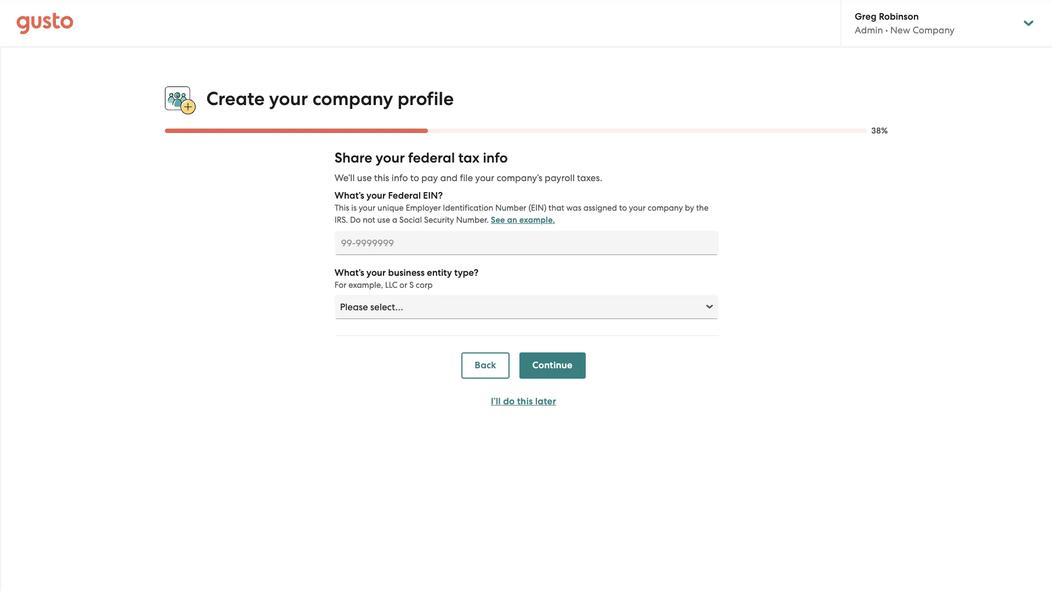 Task type: locate. For each thing, give the bounding box(es) containing it.
what's your business entity type? for example, llc or s corp
[[335, 268, 479, 291]]

federal
[[408, 150, 455, 167]]

this is your unique employer identification number (ein) that was assigned to your company by the irs. do not use a social security number.
[[335, 203, 709, 225]]

38%
[[871, 126, 888, 136]]

to left pay
[[410, 173, 419, 184]]

back link
[[462, 353, 509, 379]]

company inside the this is your unique employer identification number (ein) that was assigned to your company by the irs. do not use a social security number.
[[648, 203, 683, 213]]

What's your Federal EIN? text field
[[335, 231, 718, 255]]

0 vertical spatial use
[[357, 173, 372, 184]]

to
[[410, 173, 419, 184], [619, 203, 627, 213]]

1 what's from the top
[[335, 190, 364, 202]]

your right "create"
[[269, 88, 308, 110]]

your
[[269, 88, 308, 110], [376, 150, 405, 167], [475, 173, 494, 184], [366, 190, 386, 202], [359, 203, 376, 213], [629, 203, 646, 213], [366, 268, 386, 279]]

1 horizontal spatial use
[[377, 215, 390, 225]]

your up unique
[[366, 190, 386, 202]]

use inside the this is your unique employer identification number (ein) that was assigned to your company by the irs. do not use a social security number.
[[377, 215, 390, 225]]

example,
[[349, 281, 383, 291]]

and
[[440, 173, 458, 184]]

info
[[483, 150, 508, 167], [392, 173, 408, 184]]

0 horizontal spatial info
[[392, 173, 408, 184]]

assigned
[[583, 203, 617, 213]]

this right do
[[517, 396, 533, 408]]

this up "what's your federal ein?"
[[374, 173, 389, 184]]

corp
[[416, 281, 433, 291]]

what's up is
[[335, 190, 364, 202]]

robinson
[[879, 11, 919, 22]]

do
[[350, 215, 361, 225]]

1 vertical spatial info
[[392, 173, 408, 184]]

this inside button
[[517, 396, 533, 408]]

identification
[[443, 203, 493, 213]]

what's your federal ein?
[[335, 190, 443, 202]]

1 vertical spatial use
[[377, 215, 390, 225]]

what's
[[335, 190, 364, 202], [335, 268, 364, 279]]

1 horizontal spatial this
[[517, 396, 533, 408]]

company's
[[497, 173, 543, 184]]

unique
[[378, 203, 404, 213]]

1 vertical spatial what's
[[335, 268, 364, 279]]

use
[[357, 173, 372, 184], [377, 215, 390, 225]]

your right share
[[376, 150, 405, 167]]

1 horizontal spatial company
[[648, 203, 683, 213]]

share your federal tax info
[[335, 150, 508, 167]]

what's for what's your business entity type? for example, llc or s corp
[[335, 268, 364, 279]]

1 horizontal spatial to
[[619, 203, 627, 213]]

type?
[[454, 268, 479, 279]]

continue
[[532, 360, 573, 372]]

to right assigned
[[619, 203, 627, 213]]

is
[[351, 203, 357, 213]]

irs.
[[335, 215, 348, 225]]

0 horizontal spatial to
[[410, 173, 419, 184]]

home image
[[16, 12, 73, 34]]

0 horizontal spatial this
[[374, 173, 389, 184]]

your up 'example,'
[[366, 268, 386, 279]]

what's inside what's your business entity type? for example, llc or s corp
[[335, 268, 364, 279]]

employer
[[406, 203, 441, 213]]

2 what's from the top
[[335, 268, 364, 279]]

create your company profile
[[206, 88, 454, 110]]

your inside what's your business entity type? for example, llc or s corp
[[366, 268, 386, 279]]

0 vertical spatial this
[[374, 173, 389, 184]]

(ein)
[[529, 203, 547, 213]]

0 vertical spatial what's
[[335, 190, 364, 202]]

use left the a at top
[[377, 215, 390, 225]]

1 vertical spatial to
[[619, 203, 627, 213]]

social
[[399, 215, 422, 225]]

i'll do this later
[[491, 396, 556, 408]]

example.
[[519, 215, 555, 225]]

we'll
[[335, 173, 355, 184]]

for
[[335, 281, 347, 291]]

security
[[424, 215, 454, 225]]

not
[[363, 215, 375, 225]]

s
[[409, 281, 414, 291]]

this
[[374, 173, 389, 184], [517, 396, 533, 408]]

file
[[460, 173, 473, 184]]

info right tax
[[483, 150, 508, 167]]

pay
[[421, 173, 438, 184]]

greg robinson admin • new company
[[855, 11, 955, 36]]

0 horizontal spatial use
[[357, 173, 372, 184]]

see an example.
[[491, 215, 555, 225]]

0 vertical spatial company
[[312, 88, 393, 110]]

info up federal
[[392, 173, 408, 184]]

taxes.
[[577, 173, 602, 184]]

what's up for
[[335, 268, 364, 279]]

your up not on the left of page
[[359, 203, 376, 213]]

company
[[312, 88, 393, 110], [648, 203, 683, 213]]

share
[[335, 150, 372, 167]]

use right we'll at the top left of page
[[357, 173, 372, 184]]

back
[[475, 360, 496, 372]]

1 horizontal spatial info
[[483, 150, 508, 167]]

1 vertical spatial company
[[648, 203, 683, 213]]

later
[[535, 396, 556, 408]]

1 vertical spatial this
[[517, 396, 533, 408]]



Task type: vqa. For each thing, say whether or not it's contained in the screenshot.
Share your federal tax info
yes



Task type: describe. For each thing, give the bounding box(es) containing it.
0 vertical spatial info
[[483, 150, 508, 167]]

to inside the this is your unique employer identification number (ein) that was assigned to your company by the irs. do not use a social security number.
[[619, 203, 627, 213]]

an
[[507, 215, 517, 225]]

what's for what's your federal ein?
[[335, 190, 364, 202]]

do
[[503, 396, 515, 408]]

federal
[[388, 190, 421, 202]]

0 vertical spatial to
[[410, 173, 419, 184]]

company
[[913, 25, 955, 36]]

your right assigned
[[629, 203, 646, 213]]

see
[[491, 215, 505, 225]]

payroll
[[545, 173, 575, 184]]

was
[[566, 203, 581, 213]]

your right "file"
[[475, 173, 494, 184]]

the
[[696, 203, 709, 213]]

by
[[685, 203, 694, 213]]

llc
[[385, 281, 398, 291]]

entity
[[427, 268, 452, 279]]

ein?
[[423, 190, 443, 202]]

this for do
[[517, 396, 533, 408]]

admin
[[855, 25, 883, 36]]

a
[[392, 215, 397, 225]]

that
[[549, 203, 564, 213]]

new
[[890, 25, 910, 36]]

this
[[335, 203, 349, 213]]

business
[[388, 268, 425, 279]]

we'll use this info to pay and file your company's payroll taxes.
[[335, 173, 602, 184]]

profile
[[398, 88, 454, 110]]

continue button
[[519, 353, 586, 379]]

tax
[[458, 150, 480, 167]]

number.
[[456, 215, 489, 225]]

create
[[206, 88, 265, 110]]

i'll do this later button
[[462, 389, 586, 416]]

number
[[495, 203, 527, 213]]

this for use
[[374, 173, 389, 184]]

greg
[[855, 11, 877, 22]]

see an example. button
[[491, 214, 555, 227]]

•
[[885, 25, 888, 36]]

i'll
[[491, 396, 501, 408]]

0 horizontal spatial company
[[312, 88, 393, 110]]

or
[[400, 281, 407, 291]]



